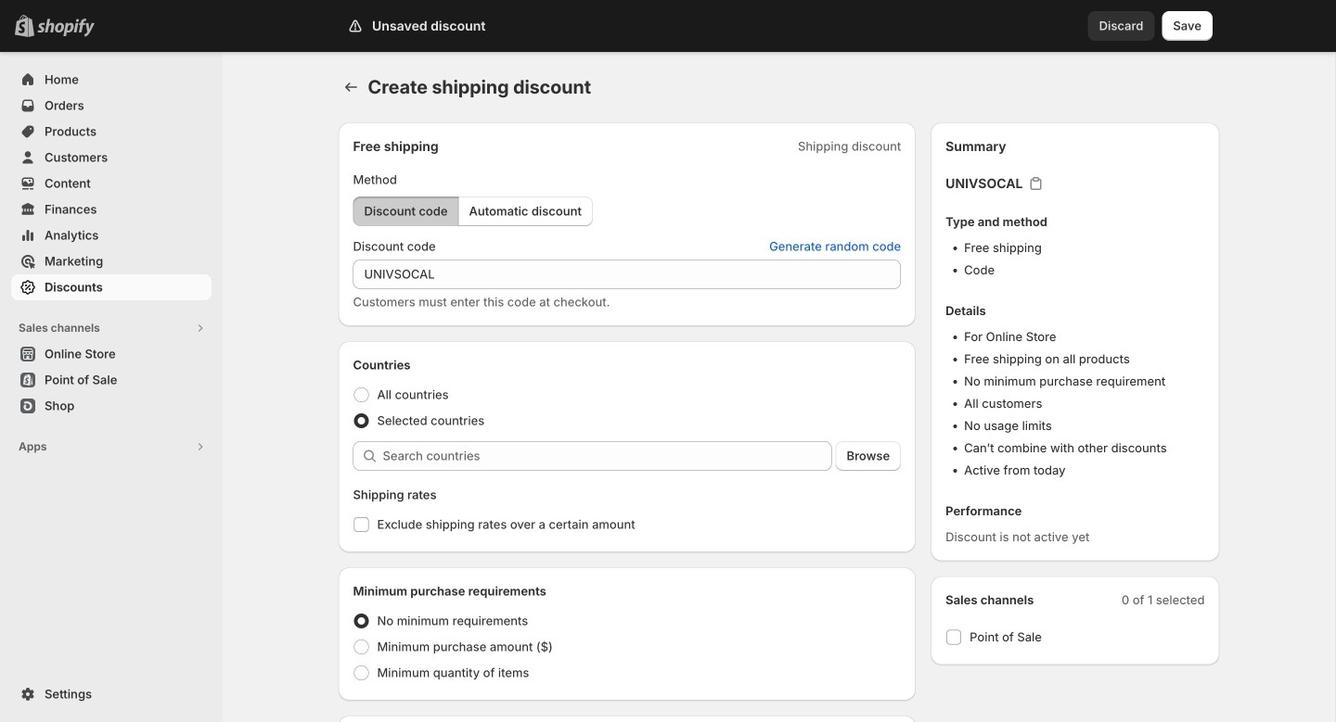 Task type: locate. For each thing, give the bounding box(es) containing it.
None text field
[[353, 260, 901, 290]]



Task type: vqa. For each thing, say whether or not it's contained in the screenshot.
Sales channels
no



Task type: describe. For each thing, give the bounding box(es) containing it.
shopify image
[[37, 18, 95, 37]]

Search countries text field
[[383, 442, 832, 471]]



